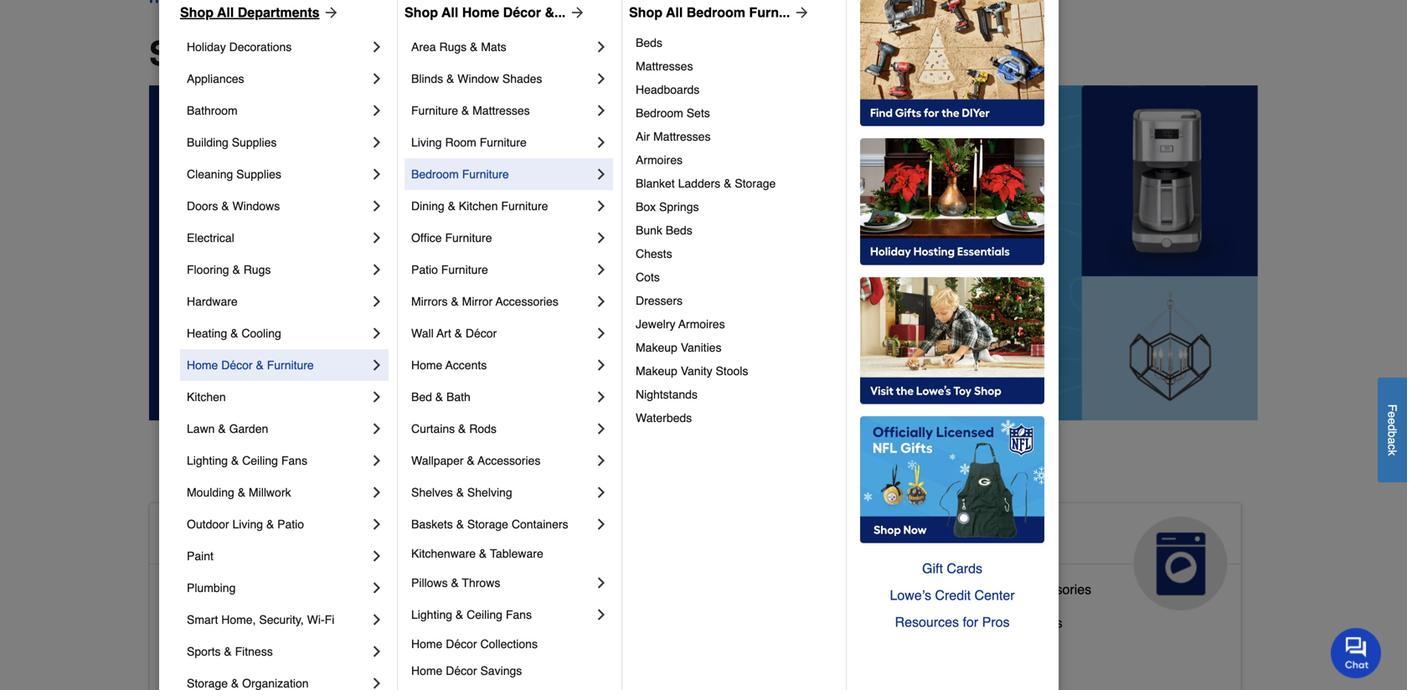 Task type: vqa. For each thing, say whether or not it's contained in the screenshot.
Create
no



Task type: locate. For each thing, give the bounding box(es) containing it.
all down shop all departments link
[[242, 34, 284, 73]]

1 horizontal spatial shop
[[405, 5, 438, 20]]

accessories up chillers
[[1020, 582, 1092, 597]]

1 shop from the left
[[180, 5, 214, 20]]

1 horizontal spatial fans
[[506, 608, 532, 622]]

0 horizontal spatial living
[[232, 518, 263, 531]]

1 horizontal spatial living
[[411, 136, 442, 149]]

chevron right image left 'nightstands'
[[593, 389, 610, 405]]

2 e from the top
[[1386, 418, 1399, 424]]

makeup
[[636, 341, 678, 354], [636, 364, 678, 378]]

containers
[[512, 518, 568, 531]]

& right blinds
[[447, 72, 454, 85]]

home up mats
[[462, 5, 499, 20]]

1 vertical spatial lighting & ceiling fans link
[[411, 599, 593, 631]]

appliances link
[[187, 63, 369, 95], [897, 503, 1241, 611]]

shop all departments link
[[180, 3, 340, 23]]

chevron right image left air on the top of page
[[593, 134, 610, 151]]

bedroom up "fitness"
[[231, 615, 286, 631]]

1 vertical spatial accessories
[[478, 454, 541, 467]]

outdoor living & patio link
[[187, 509, 369, 540]]

supplies for livestock supplies
[[596, 609, 648, 624]]

chevron right image for lawn & garden
[[369, 421, 385, 437]]

curtains & rods
[[411, 422, 497, 436]]

chevron right image up 'animal'
[[593, 452, 610, 469]]

accessories up wall art & décor link
[[496, 295, 559, 308]]

arrow right image for shop all bedroom furn...
[[790, 4, 810, 21]]

wi-
[[307, 613, 325, 627]]

lighting & ceiling fans link up collections
[[411, 599, 593, 631]]

arrow right image
[[320, 4, 340, 21], [790, 4, 810, 21]]

2 vertical spatial supplies
[[596, 609, 648, 624]]

décor inside "link"
[[221, 359, 253, 372]]

0 vertical spatial armoires
[[636, 153, 683, 167]]

&
[[470, 40, 478, 54], [447, 72, 454, 85], [462, 104, 469, 117], [724, 177, 732, 190], [221, 199, 229, 213], [448, 199, 456, 213], [232, 263, 240, 276], [451, 295, 459, 308], [231, 327, 238, 340], [455, 327, 462, 340], [256, 359, 264, 372], [435, 390, 443, 404], [218, 422, 226, 436], [458, 422, 466, 436], [231, 454, 239, 467], [467, 454, 475, 467], [238, 486, 246, 499], [456, 486, 464, 499], [266, 518, 274, 531], [456, 518, 464, 531], [621, 524, 638, 550], [479, 547, 487, 560], [451, 576, 459, 590], [1008, 582, 1016, 597], [456, 608, 464, 622], [971, 615, 980, 631], [651, 642, 660, 658], [224, 645, 232, 658], [266, 649, 275, 664]]

chevron right image for heating & cooling
[[369, 325, 385, 342]]

accessories for appliance parts & accessories
[[1020, 582, 1092, 597]]

1 vertical spatial fans
[[506, 608, 532, 622]]

chevron right image left mirrors
[[369, 293, 385, 310]]

0 horizontal spatial arrow right image
[[320, 4, 340, 21]]

home down security, at the bottom left
[[279, 649, 315, 664]]

0 vertical spatial mattresses
[[636, 59, 693, 73]]

chevron right image for home décor & furniture
[[369, 357, 385, 374]]

chevron right image for dining & kitchen furniture
[[593, 198, 610, 214]]

4 accessible from the top
[[163, 649, 227, 664]]

mirrors & mirror accessories
[[411, 295, 559, 308]]

outdoor living & patio
[[187, 518, 304, 531]]

0 vertical spatial bathroom
[[187, 104, 238, 117]]

accessible inside accessible bedroom link
[[163, 615, 227, 631]]

1 vertical spatial lighting
[[411, 608, 452, 622]]

patio furniture
[[411, 263, 488, 276]]

0 vertical spatial patio
[[411, 263, 438, 276]]

electrical link
[[187, 222, 369, 254]]

chevron right image left pillows
[[369, 580, 385, 596]]

accessible
[[163, 524, 286, 550], [163, 582, 227, 597], [163, 615, 227, 631], [163, 649, 227, 664]]

& left rods at the bottom of the page
[[458, 422, 466, 436]]

0 horizontal spatial rugs
[[244, 263, 271, 276]]

mirrors & mirror accessories link
[[411, 286, 593, 318]]

fans up the moulding & millwork link
[[281, 454, 307, 467]]

décor down the heating & cooling
[[221, 359, 253, 372]]

vanities
[[681, 341, 722, 354]]

chevron right image for cleaning supplies
[[369, 166, 385, 183]]

2 vertical spatial accessories
[[1020, 582, 1092, 597]]

kitchenware
[[411, 547, 476, 560]]

chevron right image for blinds & window shades
[[593, 70, 610, 87]]

2 accessible from the top
[[163, 582, 227, 597]]

2 shop from the left
[[405, 5, 438, 20]]

moulding & millwork
[[187, 486, 291, 499]]

chevron right image left box
[[593, 198, 610, 214]]

& right dining
[[448, 199, 456, 213]]

0 vertical spatial departments
[[238, 5, 320, 20]]

3 shop from the left
[[629, 5, 663, 20]]

dining & kitchen furniture link
[[411, 190, 593, 222]]

1 vertical spatial storage
[[467, 518, 508, 531]]

dressers
[[636, 294, 683, 307]]

ceiling up millwork on the left bottom
[[242, 454, 278, 467]]

nightstands
[[636, 388, 698, 401]]

storage up kitchenware & tableware on the bottom
[[467, 518, 508, 531]]

chevron right image for patio furniture
[[593, 261, 610, 278]]

bath
[[447, 390, 471, 404]]

décor left &...
[[503, 5, 541, 20]]

stools
[[716, 364, 748, 378]]

lighting & ceiling fans link up millwork on the left bottom
[[187, 445, 369, 477]]

& down pillows & throws
[[456, 608, 464, 622]]

0 horizontal spatial appliances
[[187, 72, 244, 85]]

center
[[975, 588, 1015, 603]]

2 arrow right image from the left
[[790, 4, 810, 21]]

accessible down 'smart'
[[163, 649, 227, 664]]

sports & fitness
[[187, 645, 273, 658]]

cleaning supplies
[[187, 168, 281, 181]]

0 vertical spatial storage
[[735, 177, 776, 190]]

beds,
[[560, 642, 595, 658]]

all up beds link
[[666, 5, 683, 20]]

décor inside 'link'
[[446, 638, 477, 651]]

chevron right image left waterbeds
[[593, 421, 610, 437]]

kitchen up lawn
[[187, 390, 226, 404]]

lighting down pillows
[[411, 608, 452, 622]]

1 makeup from the top
[[636, 341, 678, 354]]

sets
[[687, 106, 710, 120]]

appliance parts & accessories
[[910, 582, 1092, 597]]

box springs
[[636, 200, 699, 214]]

chevron right image left wall
[[369, 325, 385, 342]]

0 horizontal spatial beds
[[636, 36, 663, 49]]

appliance parts & accessories link
[[910, 578, 1092, 612]]

supplies inside "link"
[[596, 609, 648, 624]]

appliance
[[910, 582, 969, 597]]

shop all departments
[[149, 34, 498, 73]]

storage
[[735, 177, 776, 190], [467, 518, 508, 531]]

0 horizontal spatial appliances link
[[187, 63, 369, 95]]

arrow right image inside shop all departments link
[[320, 4, 340, 21]]

d
[[1386, 424, 1399, 431]]

rugs
[[439, 40, 467, 54], [244, 263, 271, 276]]

1 horizontal spatial ceiling
[[467, 608, 503, 622]]

1 horizontal spatial lighting & ceiling fans
[[411, 608, 532, 622]]

chevron right image
[[593, 39, 610, 55], [593, 70, 610, 87], [369, 102, 385, 119], [369, 134, 385, 151], [593, 166, 610, 183], [369, 198, 385, 214], [369, 230, 385, 246], [593, 230, 610, 246], [369, 261, 385, 278], [593, 261, 610, 278], [593, 325, 610, 342], [369, 357, 385, 374], [593, 357, 610, 374], [369, 389, 385, 405], [369, 484, 385, 501], [593, 484, 610, 501], [593, 516, 610, 533], [369, 548, 385, 565], [593, 575, 610, 591], [593, 607, 610, 623], [369, 612, 385, 628], [369, 643, 385, 660], [369, 675, 385, 690]]

0 vertical spatial ceiling
[[242, 454, 278, 467]]

chevron right image left the wallpaper at bottom
[[369, 452, 385, 469]]

box
[[636, 200, 656, 214]]

living down moulding & millwork
[[232, 518, 263, 531]]

shop for shop all bedroom furn...
[[629, 5, 663, 20]]

1 vertical spatial ceiling
[[467, 608, 503, 622]]

pet beds, houses, & furniture
[[537, 642, 718, 658]]

arrow right image inside shop all bedroom furn... link
[[790, 4, 810, 21]]

1 horizontal spatial arrow right image
[[790, 4, 810, 21]]

all up holiday decorations
[[217, 5, 234, 20]]

makeup up 'nightstands'
[[636, 364, 678, 378]]

shop for shop all departments
[[180, 5, 214, 20]]

fans up home décor collections 'link'
[[506, 608, 532, 622]]

accessible home
[[163, 524, 358, 550]]

chevron right image for pillows & throws
[[593, 575, 610, 591]]

beds link
[[636, 31, 834, 54]]

1 horizontal spatial storage
[[735, 177, 776, 190]]

moulding
[[187, 486, 234, 499]]

rugs right area at top left
[[439, 40, 467, 54]]

home down 'heating'
[[187, 359, 218, 372]]

1 vertical spatial beds
[[666, 224, 693, 237]]

accessories down "curtains & rods" "link"
[[478, 454, 541, 467]]

1 horizontal spatial pet
[[645, 524, 681, 550]]

supplies up houses,
[[596, 609, 648, 624]]

bathroom up smart home, security, wi-fi
[[231, 582, 289, 597]]

supplies up the cleaning supplies
[[232, 136, 277, 149]]

chevron right image left dressers
[[593, 293, 610, 310]]

0 horizontal spatial lighting
[[187, 454, 228, 467]]

0 horizontal spatial storage
[[467, 518, 508, 531]]

1 e from the top
[[1386, 411, 1399, 418]]

1 vertical spatial departments
[[293, 34, 498, 73]]

chevron right image for bathroom
[[369, 102, 385, 119]]

all for shop all home décor &...
[[442, 5, 458, 20]]

ceiling up home décor collections
[[467, 608, 503, 622]]

lighting & ceiling fans up home décor collections
[[411, 608, 532, 622]]

1 horizontal spatial kitchen
[[459, 199, 498, 213]]

0 horizontal spatial fans
[[281, 454, 307, 467]]

0 vertical spatial beds
[[636, 36, 663, 49]]

1 vertical spatial supplies
[[236, 168, 281, 181]]

home inside "link"
[[187, 359, 218, 372]]

0 vertical spatial supplies
[[232, 136, 277, 149]]

e up "b"
[[1386, 418, 1399, 424]]

& inside animal & pet care
[[621, 524, 638, 550]]

0 vertical spatial lighting & ceiling fans
[[187, 454, 307, 467]]

moulding & millwork link
[[187, 477, 369, 509]]

1 vertical spatial rugs
[[244, 263, 271, 276]]

office
[[411, 231, 442, 245]]

living
[[411, 136, 442, 149], [232, 518, 263, 531]]

1 horizontal spatial lighting
[[411, 608, 452, 622]]

0 vertical spatial pet
[[645, 524, 681, 550]]

shop all bedroom furn...
[[629, 5, 790, 20]]

patio
[[411, 263, 438, 276], [277, 518, 304, 531]]

beds down springs
[[666, 224, 693, 237]]

0 vertical spatial makeup
[[636, 341, 678, 354]]

furn...
[[749, 5, 790, 20]]

appliances up cards
[[910, 524, 1035, 550]]

0 horizontal spatial lighting & ceiling fans link
[[187, 445, 369, 477]]

supplies for cleaning supplies
[[236, 168, 281, 181]]

1 vertical spatial lighting & ceiling fans
[[411, 608, 532, 622]]

jewelry armoires
[[636, 318, 725, 331]]

0 vertical spatial accessories
[[496, 295, 559, 308]]

curtains & rods link
[[411, 413, 593, 445]]

bedroom inside shop all bedroom furn... link
[[687, 5, 746, 20]]

f e e d b a c k button
[[1378, 378, 1407, 482]]

& up throws
[[479, 547, 487, 560]]

arrow right image up beds link
[[790, 4, 810, 21]]

shop up holiday
[[180, 5, 214, 20]]

animal & pet care
[[537, 524, 681, 577]]

f e e d b a c k
[[1386, 404, 1399, 456]]

lighting up 'moulding' on the bottom of the page
[[187, 454, 228, 467]]

1 vertical spatial patio
[[277, 518, 304, 531]]

1 vertical spatial armoires
[[679, 318, 725, 331]]

officially licensed n f l gifts. shop now. image
[[860, 416, 1045, 544]]

1 vertical spatial kitchen
[[187, 390, 226, 404]]

air
[[636, 130, 650, 143]]

1 horizontal spatial patio
[[411, 263, 438, 276]]

all up area rugs & mats
[[442, 5, 458, 20]]

chevron right image for wall art & décor
[[593, 325, 610, 342]]

appliances link up chillers
[[897, 503, 1241, 611]]

1 vertical spatial appliances
[[910, 524, 1035, 550]]

& right art
[[455, 327, 462, 340]]

jewelry armoires link
[[636, 312, 834, 336]]

makeup for makeup vanities
[[636, 341, 678, 354]]

mattresses
[[636, 59, 693, 73], [473, 104, 530, 117], [653, 130, 711, 143]]

chevron right image left the curtains
[[369, 421, 385, 437]]

0 vertical spatial rugs
[[439, 40, 467, 54]]

chevron right image left bedroom sets
[[593, 102, 610, 119]]

chevron right image left bedroom furniture
[[369, 166, 385, 183]]

chevron right image
[[369, 39, 385, 55], [369, 70, 385, 87], [593, 102, 610, 119], [593, 134, 610, 151], [369, 166, 385, 183], [593, 198, 610, 214], [369, 293, 385, 310], [593, 293, 610, 310], [369, 325, 385, 342], [593, 389, 610, 405], [369, 421, 385, 437], [593, 421, 610, 437], [369, 452, 385, 469], [593, 452, 610, 469], [369, 516, 385, 533], [369, 580, 385, 596]]

1 arrow right image from the left
[[320, 4, 340, 21]]

pet
[[645, 524, 681, 550], [537, 642, 557, 658]]

& right flooring
[[232, 263, 240, 276]]

1 horizontal spatial beds
[[666, 224, 693, 237]]

fans
[[281, 454, 307, 467], [506, 608, 532, 622]]

0 vertical spatial appliances link
[[187, 63, 369, 95]]

décor down home décor collections
[[446, 664, 477, 678]]

shop up area at top left
[[405, 5, 438, 20]]

accessible entry & home
[[163, 649, 315, 664]]

3 accessible from the top
[[163, 615, 227, 631]]

& inside "link"
[[256, 359, 264, 372]]

supplies up windows
[[236, 168, 281, 181]]

furniture up mirror
[[441, 263, 488, 276]]

blinds & window shades link
[[411, 63, 593, 95]]

0 horizontal spatial lighting & ceiling fans
[[187, 454, 307, 467]]

lighting & ceiling fans link
[[187, 445, 369, 477], [411, 599, 593, 631]]

shop right arrow right icon
[[629, 5, 663, 20]]

beds
[[636, 36, 663, 49], [666, 224, 693, 237]]

home down the moulding & millwork link
[[292, 524, 358, 550]]

accessible inside accessible bathroom link
[[163, 582, 227, 597]]

all for shop all bedroom furn...
[[666, 5, 683, 20]]

shop for shop all home décor &...
[[405, 5, 438, 20]]

bedroom down headboards
[[636, 106, 683, 120]]

chevron right image for plumbing
[[369, 580, 385, 596]]

rugs up hardware link
[[244, 263, 271, 276]]

bathroom link
[[187, 95, 369, 127]]

accessible inside accessible home link
[[163, 524, 286, 550]]

chevron right image for lighting & ceiling fans
[[593, 607, 610, 623]]

1 horizontal spatial lighting & ceiling fans link
[[411, 599, 593, 631]]

mattresses up headboards
[[636, 59, 693, 73]]

bedroom sets link
[[636, 101, 834, 125]]

& left mats
[[470, 40, 478, 54]]

supplies for building supplies
[[232, 136, 277, 149]]

& right "baskets"
[[456, 518, 464, 531]]

chevron right image for mirrors & mirror accessories
[[593, 293, 610, 310]]

mats
[[481, 40, 507, 54]]

2 horizontal spatial shop
[[629, 5, 663, 20]]

departments for shop all departments
[[238, 5, 320, 20]]

window
[[458, 72, 499, 85]]

chevron right image left area at top left
[[369, 39, 385, 55]]

1 vertical spatial pet
[[537, 642, 557, 658]]

visit the lowe's toy shop. image
[[860, 277, 1045, 405]]

lighting & ceiling fans down garden
[[187, 454, 307, 467]]

1 horizontal spatial rugs
[[439, 40, 467, 54]]

chevron right image left "baskets"
[[369, 516, 385, 533]]

chevron right image for electrical
[[369, 230, 385, 246]]

chevron right image for curtains & rods
[[593, 421, 610, 437]]

accessible home image
[[388, 517, 481, 611]]

0 horizontal spatial patio
[[277, 518, 304, 531]]

resources
[[895, 614, 959, 630]]

1 vertical spatial bathroom
[[231, 582, 289, 597]]

cots
[[636, 271, 660, 284]]

lighting & ceiling fans for the topmost lighting & ceiling fans link
[[187, 454, 307, 467]]

bed & bath link
[[411, 381, 593, 413]]

bedroom up beds link
[[687, 5, 746, 20]]

chevron right image for furniture & mattresses
[[593, 102, 610, 119]]

1 vertical spatial appliances link
[[897, 503, 1241, 611]]

1 accessible from the top
[[163, 524, 286, 550]]

1 vertical spatial makeup
[[636, 364, 678, 378]]

& right houses,
[[651, 642, 660, 658]]

arrow right image for shop all departments
[[320, 4, 340, 21]]

& right parts
[[1008, 582, 1016, 597]]

chevron right image for lighting & ceiling fans
[[369, 452, 385, 469]]

2 makeup from the top
[[636, 364, 678, 378]]

furniture right houses,
[[664, 642, 718, 658]]

shelves
[[411, 486, 453, 499]]

0 vertical spatial kitchen
[[459, 199, 498, 213]]

living left "room"
[[411, 136, 442, 149]]

home accents link
[[411, 349, 593, 381]]

chevron right image for doors & windows
[[369, 198, 385, 214]]

kitchen down bedroom furniture
[[459, 199, 498, 213]]

storage up box springs link
[[735, 177, 776, 190]]

makeup vanities link
[[636, 336, 834, 359]]

armoires up vanities
[[679, 318, 725, 331]]

patio down office on the left top of page
[[411, 263, 438, 276]]

0 vertical spatial fans
[[281, 454, 307, 467]]

1 vertical spatial living
[[232, 518, 263, 531]]

0 horizontal spatial ceiling
[[242, 454, 278, 467]]

heating & cooling link
[[187, 318, 369, 349]]

armoires up the blanket
[[636, 153, 683, 167]]

box springs link
[[636, 195, 834, 219]]

lighting & ceiling fans for rightmost lighting & ceiling fans link
[[411, 608, 532, 622]]

bedroom furniture
[[411, 168, 509, 181]]

& up living room furniture
[[462, 104, 469, 117]]

1 vertical spatial mattresses
[[473, 104, 530, 117]]

bedroom inside bedroom furniture link
[[411, 168, 459, 181]]

chevron right image for living room furniture
[[593, 134, 610, 151]]

chests link
[[636, 242, 834, 266]]

chevron right image for moulding & millwork
[[369, 484, 385, 501]]

appliances
[[187, 72, 244, 85], [910, 524, 1035, 550]]

k
[[1386, 450, 1399, 456]]

makeup for makeup vanity stools
[[636, 364, 678, 378]]

doors & windows link
[[187, 190, 369, 222]]

appliances down holiday
[[187, 72, 244, 85]]

home up home décor savings
[[411, 638, 443, 651]]

beds inside beds link
[[636, 36, 663, 49]]

bedroom inside accessible bedroom link
[[231, 615, 286, 631]]

appliances link down decorations
[[187, 63, 369, 95]]

0 horizontal spatial shop
[[180, 5, 214, 20]]



Task type: describe. For each thing, give the bounding box(es) containing it.
& down millwork on the left bottom
[[266, 518, 274, 531]]

home décor savings link
[[411, 658, 610, 684]]

flooring & rugs
[[187, 263, 271, 276]]

& down accessible bedroom link
[[224, 645, 232, 658]]

& inside 'link'
[[231, 327, 238, 340]]

blanket ladders & storage
[[636, 177, 776, 190]]

chevron right image for building supplies
[[369, 134, 385, 151]]

air mattresses link
[[636, 125, 834, 148]]

chevron right image for flooring & rugs
[[369, 261, 385, 278]]

area
[[411, 40, 436, 54]]

springs
[[659, 200, 699, 214]]

gift
[[922, 561, 943, 576]]

chevron right image for office furniture
[[593, 230, 610, 246]]

chat invite button image
[[1331, 628, 1382, 679]]

chevron right image for home accents
[[593, 357, 610, 374]]

outdoor
[[187, 518, 229, 531]]

cards
[[947, 561, 983, 576]]

curtains
[[411, 422, 455, 436]]

beds inside bunk beds 'link'
[[666, 224, 693, 237]]

bathroom inside accessible bathroom link
[[231, 582, 289, 597]]

0 vertical spatial living
[[411, 136, 442, 149]]

chevron right image for baskets & storage containers
[[593, 516, 610, 533]]

livestock
[[537, 609, 593, 624]]

mirror
[[462, 295, 493, 308]]

& inside "link"
[[458, 422, 466, 436]]

wallpaper & accessories link
[[411, 445, 593, 477]]

accessible for accessible bathroom
[[163, 582, 227, 597]]

home décor & furniture link
[[187, 349, 369, 381]]

home down home décor collections
[[411, 664, 443, 678]]

accessible for accessible home
[[163, 524, 286, 550]]

sports
[[187, 645, 221, 658]]

accessible bathroom
[[163, 582, 289, 597]]

cots link
[[636, 266, 834, 289]]

bed
[[411, 390, 432, 404]]

smart home, security, wi-fi link
[[187, 604, 369, 636]]

wall art & décor link
[[411, 318, 593, 349]]

1 horizontal spatial appliances
[[910, 524, 1035, 550]]

décor down mirrors & mirror accessories
[[466, 327, 497, 340]]

accessible bedroom link
[[163, 612, 286, 645]]

bunk
[[636, 224, 663, 237]]

all for shop all departments
[[242, 34, 284, 73]]

furniture down furniture & mattresses link
[[480, 136, 527, 149]]

rods
[[469, 422, 497, 436]]

holiday decorations link
[[187, 31, 369, 63]]

for
[[963, 614, 979, 630]]

animal
[[537, 524, 615, 550]]

entry
[[231, 649, 262, 664]]

home inside 'link'
[[411, 638, 443, 651]]

shelving
[[467, 486, 512, 499]]

shades
[[503, 72, 542, 85]]

home décor collections
[[411, 638, 538, 651]]

pros
[[982, 614, 1010, 630]]

appliances image
[[1134, 517, 1228, 611]]

bunk beds link
[[636, 219, 834, 242]]

beverage & wine chillers link
[[910, 612, 1063, 645]]

& left millwork on the left bottom
[[238, 486, 246, 499]]

jewelry
[[636, 318, 676, 331]]

baskets & storage containers
[[411, 518, 568, 531]]

chevron right image for hardware
[[369, 293, 385, 310]]

lawn
[[187, 422, 215, 436]]

furniture down dining & kitchen furniture
[[445, 231, 492, 245]]

furniture up "office furniture" "link"
[[501, 199, 548, 213]]

chevron right image for area rugs & mats
[[593, 39, 610, 55]]

headboards
[[636, 83, 700, 96]]

& right shelves
[[456, 486, 464, 499]]

bedroom sets
[[636, 106, 710, 120]]

beverage & wine chillers
[[910, 615, 1063, 631]]

home décor collections link
[[411, 631, 610, 658]]

art
[[437, 327, 451, 340]]

pet inside animal & pet care
[[645, 524, 681, 550]]

building supplies
[[187, 136, 277, 149]]

& right pillows
[[451, 576, 459, 590]]

living room furniture
[[411, 136, 527, 149]]

animal & pet care image
[[761, 517, 855, 611]]

chevron right image for wallpaper & accessories
[[593, 452, 610, 469]]

security,
[[259, 613, 304, 627]]

& left mirror
[[451, 295, 459, 308]]

chevron right image for bedroom furniture
[[593, 166, 610, 183]]

dining & kitchen furniture
[[411, 199, 548, 213]]

& right doors at left
[[221, 199, 229, 213]]

waterbeds link
[[636, 406, 834, 430]]

furniture down blinds
[[411, 104, 458, 117]]

furniture & mattresses
[[411, 104, 530, 117]]

chests
[[636, 247, 672, 261]]

mattresses link
[[636, 54, 834, 78]]

room
[[445, 136, 477, 149]]

chevron right image for paint
[[369, 548, 385, 565]]

accessible for accessible entry & home
[[163, 649, 227, 664]]

0 vertical spatial appliances
[[187, 72, 244, 85]]

holiday decorations
[[187, 40, 292, 54]]

millwork
[[249, 486, 291, 499]]

furniture up kitchen link
[[267, 359, 314, 372]]

ceiling for the topmost lighting & ceiling fans link
[[242, 454, 278, 467]]

décor for home décor collections
[[446, 638, 477, 651]]

0 vertical spatial lighting & ceiling fans link
[[187, 445, 369, 477]]

home décor & furniture
[[187, 359, 314, 372]]

windows
[[232, 199, 280, 213]]

find gifts for the diyer. image
[[860, 0, 1045, 127]]

bathroom inside bathroom link
[[187, 104, 238, 117]]

bunk beds
[[636, 224, 693, 237]]

chevron right image for sports & fitness
[[369, 643, 385, 660]]

accessible for accessible bedroom
[[163, 615, 227, 631]]

chevron right image for appliances
[[369, 70, 385, 87]]

cleaning supplies link
[[187, 158, 369, 190]]

0 horizontal spatial pet
[[537, 642, 557, 658]]

cooling
[[242, 327, 281, 340]]

chevron right image for kitchen
[[369, 389, 385, 405]]

0 horizontal spatial kitchen
[[187, 390, 226, 404]]

furniture up dining & kitchen furniture
[[462, 168, 509, 181]]

accents
[[446, 359, 487, 372]]

& up box springs link
[[724, 177, 732, 190]]

chevron right image for outdoor living & patio
[[369, 516, 385, 533]]

air mattresses
[[636, 130, 711, 143]]

chevron right image for holiday decorations
[[369, 39, 385, 55]]

resources for pros link
[[860, 609, 1045, 636]]

2 vertical spatial mattresses
[[653, 130, 711, 143]]

holiday
[[187, 40, 226, 54]]

smart home, security, wi-fi
[[187, 613, 335, 627]]

& right lawn
[[218, 422, 226, 436]]

& right bed
[[435, 390, 443, 404]]

a
[[1386, 438, 1399, 444]]

shop all departments
[[180, 5, 320, 20]]

home décor savings
[[411, 664, 522, 678]]

blinds
[[411, 72, 443, 85]]

& right entry on the bottom
[[266, 649, 275, 664]]

departments for shop all departments
[[293, 34, 498, 73]]

resources for pros
[[895, 614, 1010, 630]]

wall
[[411, 327, 434, 340]]

bedroom inside the bedroom sets link
[[636, 106, 683, 120]]

wine
[[984, 615, 1014, 631]]

paint
[[187, 550, 214, 563]]

arrow right image
[[566, 4, 586, 21]]

livestock supplies link
[[537, 605, 648, 638]]

heating
[[187, 327, 227, 340]]

all for shop all departments
[[217, 5, 234, 20]]

fitness
[[235, 645, 273, 658]]

0 vertical spatial lighting
[[187, 454, 228, 467]]

&...
[[545, 5, 566, 20]]

kitchenware & tableware link
[[411, 540, 610, 567]]

& up moulding & millwork
[[231, 454, 239, 467]]

accessories for mirrors & mirror accessories
[[496, 295, 559, 308]]

décor for home décor savings
[[446, 664, 477, 678]]

chevron right image for shelves & shelving
[[593, 484, 610, 501]]

wallpaper & accessories
[[411, 454, 541, 467]]

area rugs & mats link
[[411, 31, 593, 63]]

chevron right image for smart home, security, wi-fi
[[369, 612, 385, 628]]

chevron right image for bed & bath
[[593, 389, 610, 405]]

& up shelves & shelving
[[467, 454, 475, 467]]

home down wall
[[411, 359, 443, 372]]

baskets & storage containers link
[[411, 509, 593, 540]]

décor for home décor & furniture
[[221, 359, 253, 372]]

enjoy savings year-round. no matter what you're shopping for, find what you need at a great price. image
[[149, 85, 1258, 420]]

bed & bath
[[411, 390, 471, 404]]

ceiling for rightmost lighting & ceiling fans link
[[467, 608, 503, 622]]

holiday hosting essentials. image
[[860, 138, 1045, 266]]

1 horizontal spatial appliances link
[[897, 503, 1241, 611]]

f
[[1386, 404, 1399, 411]]

shop all bedroom furn... link
[[629, 3, 810, 23]]

& left pros
[[971, 615, 980, 631]]



